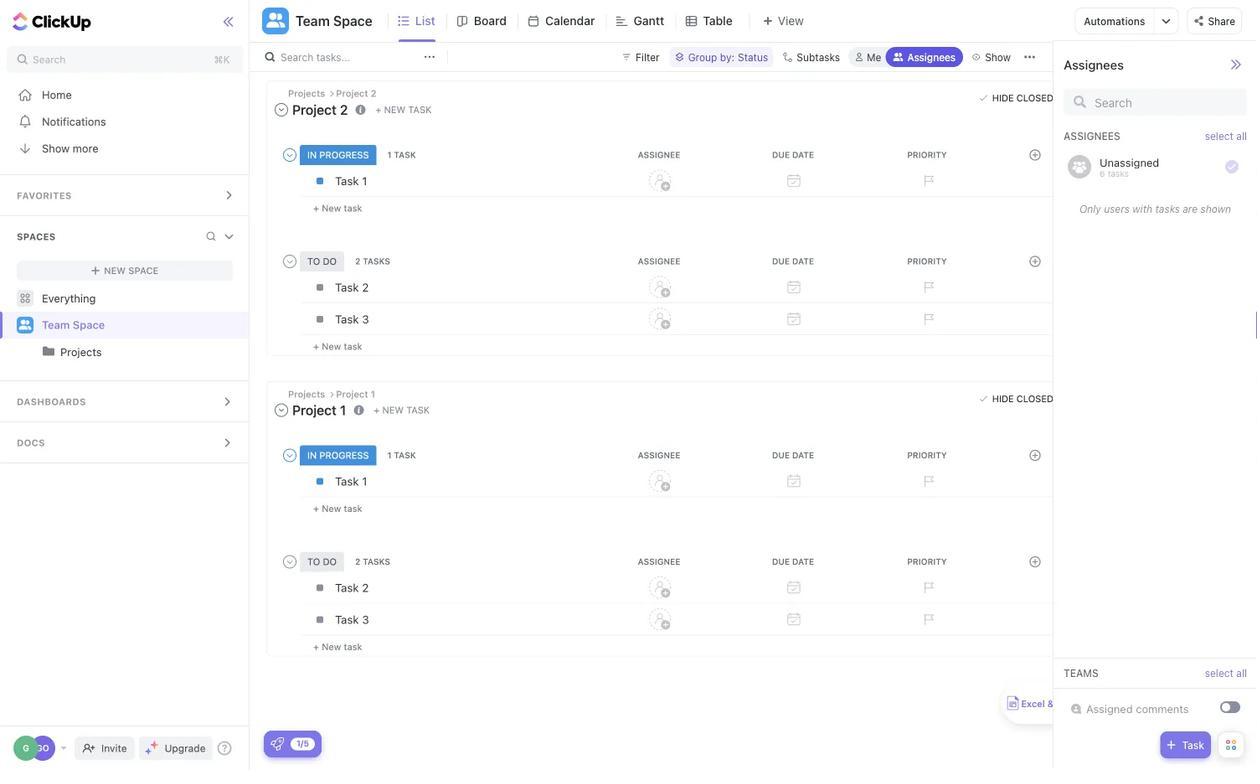 Task type: vqa. For each thing, say whether or not it's contained in the screenshot.
Gary Orlando's Workspace, , ELEMENT
no



Task type: describe. For each thing, give the bounding box(es) containing it.
task for fourth set priority element from the bottom
[[335, 312, 359, 326]]

view
[[778, 14, 804, 28]]

go
[[36, 743, 49, 753]]

priority button for due date dropdown button for second assignee dropdown button from the top of the page
[[862, 256, 996, 266]]

subtasks
[[797, 51, 841, 63]]

+ new task down the task 1
[[313, 203, 362, 213]]

are
[[1183, 203, 1198, 215]]

view button
[[750, 10, 809, 31]]

onboarding checklist button image
[[271, 737, 284, 751]]

tasks inside unassigned 6 tasks
[[1108, 169, 1130, 178]]

onboarding checklist button element
[[271, 737, 284, 751]]

upgrade
[[165, 742, 206, 754]]

teams
[[1064, 667, 1099, 679]]

due date for due date dropdown button for second assignee dropdown button from the top of the page
[[773, 256, 815, 266]]

automations button
[[1076, 8, 1154, 34]]

1 projects link from the left
[[2, 339, 235, 365]]

⌘k
[[214, 54, 230, 65]]

projects inside sidebar "navigation"
[[60, 346, 102, 358]]

1 inside dropdown button
[[340, 402, 346, 418]]

2 tasks for project 1
[[355, 557, 390, 567]]

notifications
[[42, 115, 106, 128]]

task up task 1 link
[[394, 150, 416, 159]]

assigned comments
[[1087, 702, 1190, 715]]

priority for due date dropdown button related to fourth assignee dropdown button from the bottom
[[908, 150, 948, 159]]

Search tasks... text field
[[281, 45, 420, 69]]

priority for due date dropdown button associated with 1st assignee dropdown button from the bottom of the page
[[908, 557, 948, 567]]

calendar link
[[546, 0, 602, 42]]

tasks left are
[[1156, 203, 1181, 215]]

task 3 for project 2
[[335, 312, 369, 326]]

table
[[703, 14, 733, 28]]

2 inside dropdown button
[[340, 102, 348, 118]]

+ new task right list info icon
[[376, 104, 432, 115]]

due date button for fourth assignee dropdown button from the bottom
[[728, 150, 862, 159]]

project 1 inside "project 1" dropdown button
[[292, 402, 346, 418]]

+ new task down the "task 2"
[[313, 341, 362, 352]]

team space for team space link
[[42, 319, 105, 331]]

priority for due date dropdown button for second assignee dropdown button from the bottom of the page
[[908, 450, 948, 460]]

status
[[738, 51, 769, 63]]

gantt link
[[634, 0, 671, 42]]

user group image inside sidebar "navigation"
[[19, 320, 31, 330]]

home
[[42, 88, 72, 101]]

with
[[1133, 203, 1153, 215]]

project up list info icon
[[336, 88, 368, 99]]

due date button for second assignee dropdown button from the top of the page
[[728, 256, 862, 266]]

select all for teams
[[1206, 667, 1248, 679]]

date for 1st assignee dropdown button from the bottom of the page
[[793, 557, 815, 567]]

task down the "task 2"
[[344, 341, 362, 352]]

comments
[[1137, 702, 1190, 715]]

only users with tasks are shown
[[1080, 203, 1232, 215]]

priority button for due date dropdown button associated with 1st assignee dropdown button from the bottom of the page
[[862, 557, 996, 567]]

notifications link
[[0, 108, 250, 135]]

task 3 link for 2
[[331, 305, 589, 333]]

set priority image for 6th set priority element from the bottom of the page
[[916, 168, 941, 193]]

new down the task 1
[[322, 203, 341, 213]]

‎task for ‎task 2
[[335, 581, 359, 595]]

team space for team space button
[[296, 13, 373, 29]]

assignee for second assignee dropdown button from the bottom of the page
[[638, 450, 681, 460]]

2 tasks button for project 1
[[353, 557, 396, 567]]

everything link
[[0, 285, 250, 312]]

1 down list info image
[[362, 475, 367, 488]]

due date button for 1st assignee dropdown button from the bottom of the page
[[728, 557, 862, 567]]

space for team space button
[[333, 13, 373, 29]]

1 set priority element from the top
[[916, 168, 941, 193]]

filter button
[[616, 47, 667, 67]]

search for search
[[33, 54, 66, 65]]

g go
[[23, 743, 49, 753]]

task down ‎task 1 at the bottom of page
[[344, 503, 362, 514]]

1 task for 2
[[388, 150, 416, 159]]

assignees inside button
[[908, 51, 956, 63]]

date for fourth assignee dropdown button from the bottom
[[793, 150, 815, 159]]

project left list info icon
[[292, 102, 337, 118]]

assignee for fourth assignee dropdown button from the bottom
[[638, 150, 681, 159]]

shown
[[1201, 203, 1232, 215]]

csv
[[1057, 698, 1077, 709]]

board link
[[474, 0, 514, 42]]

more
[[73, 142, 99, 155]]

1 down list info icon
[[362, 174, 367, 188]]

task for 1st set priority element from the bottom of the page
[[335, 613, 359, 626]]

search tasks...
[[281, 51, 350, 63]]

dashboards
[[17, 396, 86, 407]]

due for due date dropdown button for second assignee dropdown button from the bottom of the page
[[773, 450, 790, 460]]

task 1 link
[[331, 167, 589, 195]]

due for due date dropdown button related to fourth assignee dropdown button from the bottom
[[773, 150, 790, 159]]

assignee for 1st assignee dropdown button from the bottom of the page
[[638, 557, 681, 567]]

sparkle svg 1 image
[[150, 741, 159, 749]]

4 assignee button from the top
[[594, 557, 728, 567]]

select all for assignees
[[1206, 130, 1248, 142]]

board
[[474, 14, 507, 28]]

set priority image for project 2
[[916, 307, 941, 332]]

docs
[[17, 437, 45, 448]]

‎task 1
[[335, 475, 367, 488]]

task 3 link for 1
[[331, 605, 589, 634]]

project 1 button
[[273, 398, 351, 422]]

new right list info image
[[383, 405, 404, 416]]

upgrade link
[[139, 737, 212, 760]]

list
[[416, 14, 436, 28]]

spaces
[[17, 231, 56, 242]]

sidebar navigation
[[0, 0, 253, 770]]

task down ‎task 2
[[344, 642, 362, 652]]

group
[[689, 51, 718, 63]]

by:
[[721, 51, 735, 63]]

home link
[[0, 81, 250, 108]]

show more
[[42, 142, 99, 155]]

due date for due date dropdown button associated with 1st assignee dropdown button from the bottom of the page
[[773, 557, 815, 567]]

hide for 1
[[993, 393, 1015, 404]]

new down the "task 2"
[[322, 341, 341, 352]]

0 vertical spatial project 1
[[336, 389, 375, 400]]

share
[[1209, 15, 1236, 27]]

+ new task down ‎task 2
[[313, 642, 362, 652]]

+ new task right list info image
[[374, 405, 430, 416]]

2 set priority image from the top
[[916, 575, 941, 600]]

due for due date dropdown button for second assignee dropdown button from the top of the page
[[773, 256, 790, 266]]

tasks...
[[316, 51, 350, 63]]

table link
[[703, 0, 740, 42]]

1 task for 1
[[388, 450, 416, 460]]

2 assignee button from the top
[[594, 256, 728, 266]]

select for teams
[[1206, 667, 1234, 679]]

task 2 link
[[331, 273, 589, 301]]

share button
[[1188, 8, 1243, 34]]

hide closed button for project 2
[[976, 90, 1058, 106]]

invite
[[101, 742, 127, 754]]

me
[[867, 51, 882, 63]]

closed for project 1
[[1017, 393, 1054, 404]]

hide closed for project 2
[[993, 93, 1054, 103]]

due date for due date dropdown button for second assignee dropdown button from the bottom of the page
[[773, 450, 815, 460]]

subtasks button
[[777, 47, 846, 67]]



Task type: locate. For each thing, give the bounding box(es) containing it.
1/5
[[297, 739, 309, 748]]

0 vertical spatial space
[[333, 13, 373, 29]]

2 3 from the top
[[362, 613, 369, 626]]

priority button for due date dropdown button related to fourth assignee dropdown button from the bottom
[[862, 150, 996, 159]]

1 1 task from the top
[[388, 150, 416, 159]]

1 2 tasks from the top
[[355, 256, 390, 266]]

0 vertical spatial 1 task button
[[385, 150, 422, 159]]

4 priority from the top
[[908, 557, 948, 567]]

4 date from the top
[[793, 557, 815, 567]]

1 vertical spatial 1 task button
[[385, 450, 422, 460]]

1 task button for 2
[[385, 150, 422, 159]]

priority
[[908, 150, 948, 159], [908, 256, 948, 266], [908, 450, 948, 460], [908, 557, 948, 567]]

1 left list info image
[[340, 402, 346, 418]]

+
[[376, 104, 382, 115], [313, 203, 319, 213], [313, 341, 319, 352], [374, 405, 380, 416], [313, 503, 319, 514], [313, 642, 319, 652]]

tasks
[[1108, 169, 1130, 178], [1156, 203, 1181, 215], [363, 256, 390, 266], [363, 557, 390, 567]]

task 1
[[335, 174, 367, 188]]

set priority image for project 1
[[916, 607, 941, 632]]

team up search tasks...
[[296, 13, 330, 29]]

3 for project 1
[[362, 613, 369, 626]]

1 task 3 link from the top
[[331, 305, 589, 333]]

space inside team space link
[[73, 319, 105, 331]]

set priority image for second set priority element from the top
[[916, 275, 941, 300]]

list info image
[[356, 105, 366, 115]]

‎task for ‎task 1
[[335, 475, 359, 488]]

date for second assignee dropdown button from the bottom of the page
[[793, 450, 815, 460]]

hide for 2
[[993, 93, 1015, 103]]

1 assignee from the top
[[638, 150, 681, 159]]

show
[[986, 51, 1011, 63], [42, 142, 70, 155]]

0 horizontal spatial assignees
[[908, 51, 956, 63]]

project up list info image
[[336, 389, 368, 400]]

&
[[1048, 698, 1055, 709]]

project 1 up list info image
[[336, 389, 375, 400]]

0 horizontal spatial search
[[33, 54, 66, 65]]

1 vertical spatial all
[[1237, 667, 1248, 679]]

2 1 task button from the top
[[385, 450, 422, 460]]

+ new task down ‎task 1 at the bottom of page
[[313, 503, 362, 514]]

0 vertical spatial hide closed button
[[976, 90, 1058, 106]]

1 horizontal spatial assignees
[[1064, 57, 1125, 72]]

project left list info image
[[292, 402, 337, 418]]

1 vertical spatial user group image
[[19, 320, 31, 330]]

1 due date from the top
[[773, 150, 815, 159]]

task 2
[[335, 281, 369, 294]]

2 tasks up the "task 2"
[[355, 256, 390, 266]]

project 1
[[336, 389, 375, 400], [292, 402, 346, 418]]

1 priority from the top
[[908, 150, 948, 159]]

2 1 task from the top
[[388, 450, 416, 460]]

due for due date dropdown button associated with 1st assignee dropdown button from the bottom of the page
[[773, 557, 790, 567]]

set priority image for third set priority element from the bottom
[[916, 469, 941, 494]]

2 tasks button for project 2
[[353, 256, 396, 266]]

tasks up ‎task 2
[[363, 557, 390, 567]]

1 priority button from the top
[[862, 150, 996, 159]]

team space link
[[42, 312, 235, 339]]

0 vertical spatial set priority image
[[916, 307, 941, 332]]

3 due date button from the top
[[728, 450, 862, 460]]

user group image up search tasks...
[[266, 13, 285, 28]]

project 2 left list info icon
[[292, 102, 348, 118]]

all
[[1237, 130, 1248, 142], [1237, 667, 1248, 679]]

project 2 inside project 2 dropdown button
[[292, 102, 348, 118]]

assignee for second assignee dropdown button from the top of the page
[[638, 256, 681, 266]]

2 vertical spatial set priority image
[[916, 469, 941, 494]]

0 vertical spatial task 3
[[335, 312, 369, 326]]

space for team space link
[[73, 319, 105, 331]]

due date for due date dropdown button related to fourth assignee dropdown button from the bottom
[[773, 150, 815, 159]]

new up everything 'link'
[[104, 265, 126, 276]]

space up search tasks... text box
[[333, 13, 373, 29]]

0 vertical spatial task 3 link
[[331, 305, 589, 333]]

6 set priority element from the top
[[916, 607, 941, 632]]

1 vertical spatial space
[[128, 265, 159, 276]]

new right list info icon
[[384, 104, 406, 115]]

0 vertical spatial hide closed
[[993, 93, 1054, 103]]

0 vertical spatial team space
[[296, 13, 373, 29]]

1 horizontal spatial team
[[296, 13, 330, 29]]

projects link
[[2, 339, 235, 365], [60, 339, 235, 365]]

1 vertical spatial set priority image
[[916, 275, 941, 300]]

2 tasks button
[[353, 256, 396, 266], [353, 557, 396, 567]]

1 due from the top
[[773, 150, 790, 159]]

team for team space button
[[296, 13, 330, 29]]

1 assignee button from the top
[[594, 150, 728, 159]]

tasks right the 6
[[1108, 169, 1130, 178]]

1 hide closed from the top
[[993, 93, 1054, 103]]

assignees
[[1064, 130, 1121, 142]]

0 vertical spatial show
[[986, 51, 1011, 63]]

3 priority from the top
[[908, 450, 948, 460]]

hide
[[993, 93, 1015, 103], [993, 393, 1015, 404]]

1 task up ‎task 1 link
[[388, 450, 416, 460]]

new space
[[104, 265, 159, 276]]

4 set priority element from the top
[[916, 469, 941, 494]]

2 due date button from the top
[[728, 256, 862, 266]]

new
[[384, 104, 406, 115], [322, 203, 341, 213], [104, 265, 126, 276], [322, 341, 341, 352], [383, 405, 404, 416], [322, 503, 341, 514], [322, 642, 341, 652]]

1 ‎task from the top
[[335, 475, 359, 488]]

0 vertical spatial set priority image
[[916, 168, 941, 193]]

1 vertical spatial 2 tasks
[[355, 557, 390, 567]]

new down ‎task 2
[[322, 642, 341, 652]]

2 2 tasks button from the top
[[353, 557, 396, 567]]

search left tasks...
[[281, 51, 314, 63]]

0 vertical spatial all
[[1237, 130, 1248, 142]]

1 vertical spatial 1 task
[[388, 450, 416, 460]]

1 vertical spatial hide closed
[[993, 393, 1054, 404]]

1 select from the top
[[1206, 130, 1234, 142]]

priority for due date dropdown button for second assignee dropdown button from the top of the page
[[908, 256, 948, 266]]

1 vertical spatial 3
[[362, 613, 369, 626]]

project 2
[[336, 88, 377, 99], [292, 102, 348, 118]]

1 horizontal spatial search
[[281, 51, 314, 63]]

‎task 2
[[335, 581, 369, 595]]

team
[[296, 13, 330, 29], [42, 319, 70, 331]]

2 projects link from the left
[[60, 339, 235, 365]]

4 assignee from the top
[[638, 557, 681, 567]]

all for teams
[[1237, 667, 1248, 679]]

3 set priority image from the top
[[916, 607, 941, 632]]

team inside sidebar "navigation"
[[42, 319, 70, 331]]

user group image up dashboards on the bottom
[[19, 320, 31, 330]]

0 vertical spatial team
[[296, 13, 330, 29]]

favorites
[[17, 190, 72, 201]]

1 date from the top
[[793, 150, 815, 159]]

1 up ‎task 1 link
[[388, 450, 392, 460]]

2 hide from the top
[[993, 393, 1015, 404]]

select for assignees
[[1206, 130, 1234, 142]]

project 2 button
[[273, 98, 352, 121]]

task 3 down ‎task 2
[[335, 613, 369, 626]]

2 date from the top
[[793, 256, 815, 266]]

1 hide from the top
[[993, 93, 1015, 103]]

team for team space link
[[42, 319, 70, 331]]

3 assignee button from the top
[[594, 450, 728, 460]]

6
[[1100, 169, 1106, 178]]

excel & csv link
[[1002, 682, 1082, 724]]

0 vertical spatial user group image
[[266, 13, 285, 28]]

1 vertical spatial task 3 link
[[331, 605, 589, 634]]

2 select all from the top
[[1206, 667, 1248, 679]]

show for show more
[[42, 142, 70, 155]]

2 tasks
[[355, 256, 390, 266], [355, 557, 390, 567]]

2 select from the top
[[1206, 667, 1234, 679]]

task 3 for project 1
[[335, 613, 369, 626]]

team space inside sidebar "navigation"
[[42, 319, 105, 331]]

group by: status
[[689, 51, 769, 63]]

1 vertical spatial team space
[[42, 319, 105, 331]]

users
[[1105, 203, 1130, 215]]

closed for project 2
[[1017, 93, 1054, 103]]

excel
[[1022, 698, 1046, 709]]

1 vertical spatial hide
[[993, 393, 1015, 404]]

set priority image
[[916, 307, 941, 332], [916, 575, 941, 600], [916, 607, 941, 632]]

show left more
[[42, 142, 70, 155]]

1 vertical spatial hide closed button
[[976, 390, 1058, 407]]

1 task button up task 1 link
[[385, 150, 422, 159]]

1 task 3 from the top
[[335, 312, 369, 326]]

filter
[[636, 51, 660, 63]]

0 vertical spatial select
[[1206, 130, 1234, 142]]

unassigned
[[1100, 156, 1160, 168]]

1 vertical spatial team
[[42, 319, 70, 331]]

1 vertical spatial project 1
[[292, 402, 346, 418]]

due date
[[773, 150, 815, 159], [773, 256, 815, 266], [773, 450, 815, 460], [773, 557, 815, 567]]

due
[[773, 150, 790, 159], [773, 256, 790, 266], [773, 450, 790, 460], [773, 557, 790, 567]]

1 1 task button from the top
[[385, 150, 422, 159]]

1
[[388, 150, 392, 159], [362, 174, 367, 188], [371, 389, 375, 400], [340, 402, 346, 418], [388, 450, 392, 460], [362, 475, 367, 488]]

3 down the "task 2"
[[362, 312, 369, 326]]

due date button for second assignee dropdown button from the bottom of the page
[[728, 450, 862, 460]]

new down ‎task 1 at the bottom of page
[[322, 503, 341, 514]]

0 vertical spatial ‎task
[[335, 475, 359, 488]]

1 all from the top
[[1237, 130, 1248, 142]]

sparkle svg 2 image
[[145, 748, 152, 755]]

2 all from the top
[[1237, 667, 1248, 679]]

3 due from the top
[[773, 450, 790, 460]]

4 priority button from the top
[[862, 557, 996, 567]]

1 horizontal spatial show
[[986, 51, 1011, 63]]

1 due date button from the top
[[728, 150, 862, 159]]

3 date from the top
[[793, 450, 815, 460]]

g
[[23, 743, 29, 753]]

user group image
[[266, 13, 285, 28], [19, 320, 31, 330]]

0 vertical spatial select all
[[1206, 130, 1248, 142]]

4 due date from the top
[[773, 557, 815, 567]]

closed
[[1017, 93, 1054, 103], [1017, 393, 1054, 404]]

due date button
[[728, 150, 862, 159], [728, 256, 862, 266], [728, 450, 862, 460], [728, 557, 862, 567]]

2 due date from the top
[[773, 256, 815, 266]]

1 horizontal spatial team space
[[296, 13, 373, 29]]

3 down ‎task 2
[[362, 613, 369, 626]]

1 vertical spatial show
[[42, 142, 70, 155]]

1 vertical spatial ‎task
[[335, 581, 359, 595]]

show inside sidebar "navigation"
[[42, 142, 70, 155]]

3 set priority image from the top
[[916, 469, 941, 494]]

0 vertical spatial closed
[[1017, 93, 1054, 103]]

0 horizontal spatial team space
[[42, 319, 105, 331]]

task 3 down the "task 2"
[[335, 312, 369, 326]]

3 priority button from the top
[[862, 450, 996, 460]]

1 task button up ‎task 1 link
[[385, 450, 422, 460]]

favorites button
[[0, 175, 250, 215]]

task 3
[[335, 312, 369, 326], [335, 613, 369, 626]]

hide closed for project 1
[[993, 393, 1054, 404]]

2 priority from the top
[[908, 256, 948, 266]]

3
[[362, 312, 369, 326], [362, 613, 369, 626]]

task 3 link down task 2 link
[[331, 305, 589, 333]]

2 tasks for project 2
[[355, 256, 390, 266]]

unassigned 6 tasks
[[1100, 156, 1160, 178]]

0 vertical spatial 3
[[362, 312, 369, 326]]

2 set priority element from the top
[[916, 275, 941, 300]]

1 hide closed button from the top
[[976, 90, 1058, 106]]

1 vertical spatial project 2
[[292, 102, 348, 118]]

1 vertical spatial select all
[[1206, 667, 1248, 679]]

+ new task
[[376, 104, 432, 115], [313, 203, 362, 213], [313, 341, 362, 352], [374, 405, 430, 416], [313, 503, 362, 514], [313, 642, 362, 652]]

0 vertical spatial 1 task
[[388, 150, 416, 159]]

tasks up the "task 2"
[[363, 256, 390, 266]]

1 3 from the top
[[362, 312, 369, 326]]

team space up tasks...
[[296, 13, 373, 29]]

date
[[793, 150, 815, 159], [793, 256, 815, 266], [793, 450, 815, 460], [793, 557, 815, 567]]

‎task 1 link
[[331, 467, 589, 496]]

assignees
[[908, 51, 956, 63], [1064, 57, 1125, 72]]

1 horizontal spatial user group image
[[266, 13, 285, 28]]

projects for project 2
[[288, 88, 328, 99]]

only
[[1080, 203, 1102, 215]]

hide closed button
[[976, 90, 1058, 106], [976, 390, 1058, 407]]

assignees button
[[886, 47, 964, 67]]

team space button
[[289, 3, 373, 39]]

priority button for due date dropdown button for second assignee dropdown button from the bottom of the page
[[862, 450, 996, 460]]

list info image
[[354, 405, 364, 415]]

hide closed button for project 1
[[976, 390, 1058, 407]]

2 ‎task from the top
[[335, 581, 359, 595]]

1 select all from the top
[[1206, 130, 1248, 142]]

project 2 up list info icon
[[336, 88, 377, 99]]

2 priority button from the top
[[862, 256, 996, 266]]

2 vertical spatial projects
[[288, 389, 328, 400]]

2 hide closed button from the top
[[976, 390, 1058, 407]]

1 vertical spatial 2 tasks button
[[353, 557, 396, 567]]

2 vertical spatial space
[[73, 319, 105, 331]]

2 horizontal spatial space
[[333, 13, 373, 29]]

2 task 3 link from the top
[[331, 605, 589, 634]]

select
[[1206, 130, 1234, 142], [1206, 667, 1234, 679]]

date for second assignee dropdown button from the top of the page
[[793, 256, 815, 266]]

task
[[335, 174, 359, 188], [335, 281, 359, 294], [335, 312, 359, 326], [335, 613, 359, 626], [1183, 739, 1205, 751]]

show button
[[967, 47, 1017, 67]]

1 vertical spatial set priority image
[[916, 575, 941, 600]]

0 horizontal spatial user group image
[[19, 320, 31, 330]]

space inside team space button
[[333, 13, 373, 29]]

1 vertical spatial select
[[1206, 667, 1234, 679]]

projects for project 1
[[288, 389, 328, 400]]

task right list info image
[[407, 405, 430, 416]]

set priority image
[[916, 168, 941, 193], [916, 275, 941, 300], [916, 469, 941, 494]]

0 horizontal spatial team
[[42, 319, 70, 331]]

show right assignees button
[[986, 51, 1011, 63]]

space up everything 'link'
[[128, 265, 159, 276]]

0 vertical spatial 2 tasks button
[[353, 256, 396, 266]]

2
[[371, 88, 377, 99], [340, 102, 348, 118], [355, 256, 361, 266], [362, 281, 369, 294], [355, 557, 361, 567], [362, 581, 369, 595]]

new inside sidebar "navigation"
[[104, 265, 126, 276]]

2 assignee from the top
[[638, 256, 681, 266]]

‎task 2 link
[[331, 574, 589, 602]]

task 3 link down ‎task 2 link
[[331, 605, 589, 634]]

search inside sidebar "navigation"
[[33, 54, 66, 65]]

1 vertical spatial closed
[[1017, 393, 1054, 404]]

team space down everything
[[42, 319, 105, 331]]

everything
[[42, 292, 96, 305]]

me button
[[849, 47, 889, 67]]

3 assignee from the top
[[638, 450, 681, 460]]

search
[[281, 51, 314, 63], [33, 54, 66, 65]]

team down everything
[[42, 319, 70, 331]]

task right list info icon
[[408, 104, 432, 115]]

2 2 tasks from the top
[[355, 557, 390, 567]]

2 task 3 from the top
[[335, 613, 369, 626]]

project 1 left list info image
[[292, 402, 346, 418]]

1 closed from the top
[[1017, 93, 1054, 103]]

search for search tasks...
[[281, 51, 314, 63]]

2 tasks button up the "task 2"
[[353, 256, 396, 266]]

0 horizontal spatial space
[[73, 319, 105, 331]]

calendar
[[546, 14, 595, 28]]

Search field
[[1064, 89, 1248, 116]]

2 tasks button up ‎task 2
[[353, 557, 396, 567]]

1 task up task 1 link
[[388, 150, 416, 159]]

search up home
[[33, 54, 66, 65]]

4 due date button from the top
[[728, 557, 862, 567]]

5 set priority element from the top
[[916, 575, 941, 600]]

assignee button
[[594, 150, 728, 159], [594, 256, 728, 266], [594, 450, 728, 460], [594, 557, 728, 567]]

0 vertical spatial 2 tasks
[[355, 256, 390, 266]]

automations
[[1085, 15, 1146, 27]]

2 hide closed from the top
[[993, 393, 1054, 404]]

0 vertical spatial project 2
[[336, 88, 377, 99]]

space down everything
[[73, 319, 105, 331]]

1 task button for 1
[[385, 450, 422, 460]]

0 vertical spatial hide
[[993, 93, 1015, 103]]

space
[[333, 13, 373, 29], [128, 265, 159, 276], [73, 319, 105, 331]]

2 set priority image from the top
[[916, 275, 941, 300]]

set priority element
[[916, 168, 941, 193], [916, 275, 941, 300], [916, 307, 941, 332], [916, 469, 941, 494], [916, 575, 941, 600], [916, 607, 941, 632]]

1 up task 1 link
[[388, 150, 392, 159]]

show for show
[[986, 51, 1011, 63]]

1 set priority image from the top
[[916, 168, 941, 193]]

team space inside button
[[296, 13, 373, 29]]

gantt
[[634, 14, 665, 28]]

2 vertical spatial set priority image
[[916, 607, 941, 632]]

2 tasks up ‎task 2
[[355, 557, 390, 567]]

task up ‎task 1 link
[[394, 450, 416, 460]]

3 due date from the top
[[773, 450, 815, 460]]

excel & csv
[[1022, 698, 1077, 709]]

projects
[[288, 88, 328, 99], [60, 346, 102, 358], [288, 389, 328, 400]]

assigned
[[1087, 702, 1134, 715]]

list link
[[416, 0, 442, 42]]

3 for project 2
[[362, 312, 369, 326]]

2 due from the top
[[773, 256, 790, 266]]

task 3 link
[[331, 305, 589, 333], [331, 605, 589, 634]]

project
[[336, 88, 368, 99], [292, 102, 337, 118], [336, 389, 368, 400], [292, 402, 337, 418]]

3 set priority element from the top
[[916, 307, 941, 332]]

1 horizontal spatial space
[[128, 265, 159, 276]]

1 right "project 1" dropdown button
[[371, 389, 375, 400]]

4 due from the top
[[773, 557, 790, 567]]

task for second set priority element from the top
[[335, 281, 359, 294]]

2 closed from the top
[[1017, 393, 1054, 404]]

0 horizontal spatial show
[[42, 142, 70, 155]]

task down the task 1
[[344, 203, 362, 213]]

1 vertical spatial projects
[[60, 346, 102, 358]]

assignees down automations button at the right
[[1064, 57, 1125, 72]]

assignees right 'me'
[[908, 51, 956, 63]]

0 vertical spatial projects
[[288, 88, 328, 99]]

team inside button
[[296, 13, 330, 29]]

all for assignees
[[1237, 130, 1248, 142]]

1 vertical spatial task 3
[[335, 613, 369, 626]]

1 set priority image from the top
[[916, 307, 941, 332]]

1 2 tasks button from the top
[[353, 256, 396, 266]]

show inside dropdown button
[[986, 51, 1011, 63]]

hide closed
[[993, 93, 1054, 103], [993, 393, 1054, 404]]



